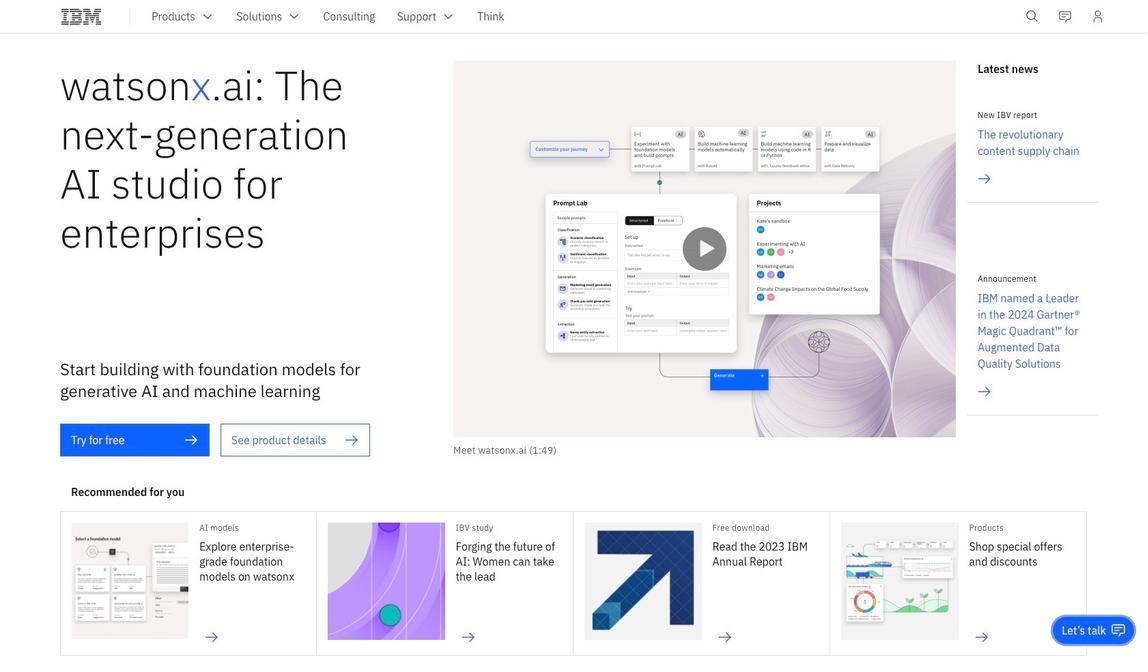 Task type: locate. For each thing, give the bounding box(es) containing it.
let's talk element
[[1062, 624, 1106, 639]]



